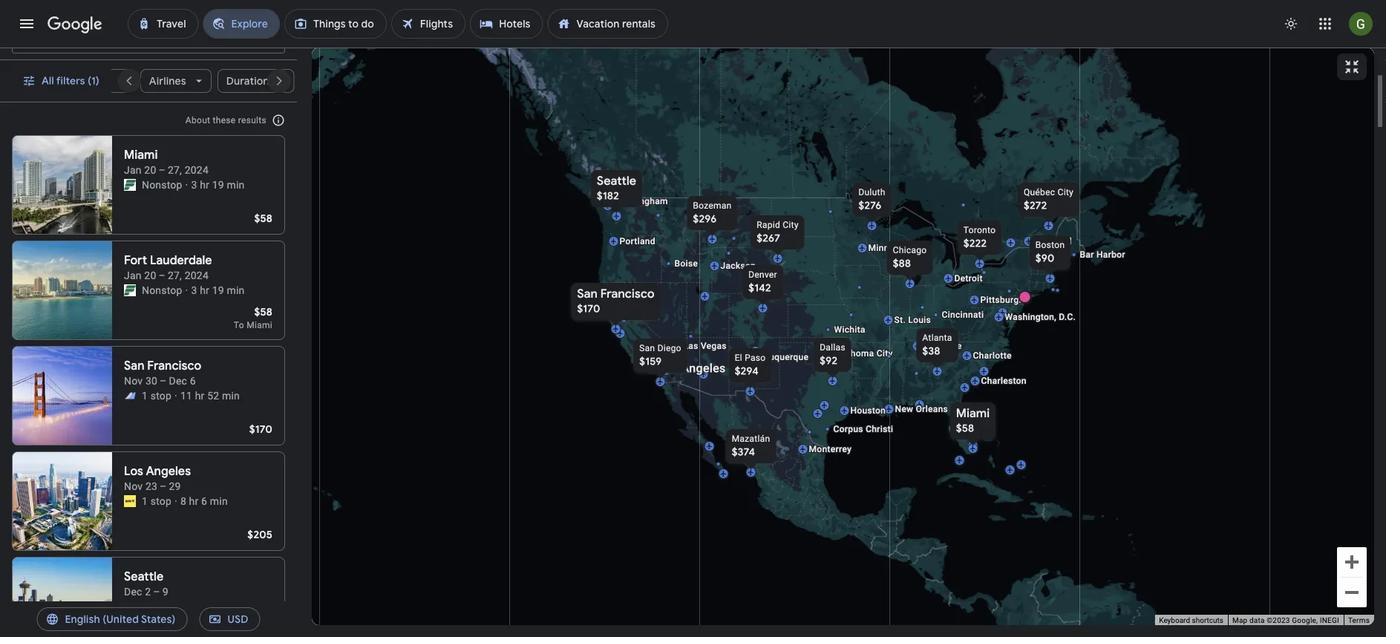Task type: vqa. For each thing, say whether or not it's contained in the screenshot.
the Chicago
yes



Task type: describe. For each thing, give the bounding box(es) containing it.
boston $90
[[1035, 240, 1065, 265]]

90 US dollars text field
[[1035, 252, 1055, 265]]

52
[[207, 389, 219, 402]]

frontier and spirit image for dec
[[124, 601, 136, 613]]

hr for los angeles
[[189, 495, 199, 507]]

$58 for $58 to miami
[[254, 305, 272, 319]]

jan inside miami jan 20 – 27, 2024
[[124, 164, 142, 176]]

frontier image for jan
[[124, 179, 136, 191]]

3 hr 19 min for miami
[[191, 179, 245, 191]]

albuquerque
[[755, 352, 809, 362]]

nonstop for jan
[[142, 179, 182, 191]]

denver $142
[[748, 270, 777, 295]]

frontier image for lauderdale
[[124, 284, 136, 296]]

267 US dollars text field
[[757, 232, 780, 245]]

san diego $159
[[639, 343, 681, 368]]

jackson
[[721, 261, 756, 271]]

294 US dollars text field
[[735, 365, 759, 378]]

bar
[[1080, 249, 1094, 260]]

duration button
[[218, 63, 295, 99]]

$276
[[859, 199, 882, 212]]

19 for fort lauderdale
[[212, 284, 224, 296]]

change appearance image
[[1273, 6, 1309, 42]]

corpus
[[833, 424, 863, 434]]

all filters (1)
[[42, 74, 99, 88]]

fort
[[124, 253, 147, 268]]

1 stop for dec
[[142, 600, 172, 613]]

$296
[[693, 212, 717, 226]]

$222
[[963, 237, 987, 250]]

$272
[[1024, 199, 1047, 212]]

keyboard shortcuts
[[1159, 616, 1223, 625]]

washington,
[[1005, 312, 1056, 322]]

1 for angeles
[[142, 495, 148, 507]]

city for $267
[[783, 220, 799, 230]]

english (united states)
[[65, 613, 176, 626]]

rapid
[[757, 220, 780, 230]]

detroit
[[954, 273, 983, 284]]

stop for angeles
[[151, 495, 172, 507]]

miami $58
[[956, 406, 990, 435]]

159 US dollars text field
[[639, 355, 662, 368]]

pittsburgh
[[980, 295, 1024, 305]]

google,
[[1292, 616, 1318, 625]]

min for san francisco
[[222, 389, 240, 402]]

diego
[[658, 343, 681, 353]]

dallas $92
[[820, 342, 846, 368]]

272 US dollars text field
[[1024, 199, 1047, 212]]

23
[[207, 600, 219, 613]]

san for san francisco
[[577, 286, 598, 301]]

hr for seattle
[[195, 600, 205, 613]]

monterrey
[[809, 444, 852, 454]]

usd button
[[199, 601, 260, 637]]

$38
[[922, 344, 940, 358]]

$159
[[639, 355, 662, 368]]

francisco for san francisco $170
[[600, 286, 655, 301]]

denver
[[748, 270, 777, 280]]

usd
[[228, 613, 248, 626]]

1 stop for angeles
[[142, 495, 172, 507]]

$58 to miami
[[234, 305, 272, 330]]

chicago
[[893, 245, 927, 255]]

christi
[[866, 424, 893, 434]]

all
[[42, 74, 54, 88]]

las vegas
[[683, 341, 727, 351]]

portland
[[620, 236, 655, 246]]

paso
[[745, 353, 766, 363]]

map data ©2023 google, inegi
[[1232, 616, 1339, 625]]

shortcuts
[[1192, 616, 1223, 625]]

1 vertical spatial 58 us dollars text field
[[254, 305, 272, 319]]

stop for francisco
[[151, 389, 172, 402]]

keyboard
[[1159, 616, 1190, 625]]

$182
[[597, 189, 619, 203]]

142 US dollars text field
[[748, 281, 771, 295]]

1 stop for francisco
[[142, 389, 172, 402]]

boston
[[1035, 240, 1065, 250]]

los angeles nov 23 – 29
[[124, 464, 191, 492]]

orleans
[[916, 404, 948, 414]]

1 for francisco
[[142, 389, 148, 402]]

next image
[[261, 63, 297, 99]]

nov for los
[[124, 480, 143, 492]]

st. louis
[[894, 315, 931, 325]]

about these results image
[[261, 102, 296, 138]]

182 US dollars text field
[[597, 189, 619, 203]]

$374
[[732, 445, 755, 459]]

$142
[[748, 281, 771, 295]]

nov for san
[[124, 375, 143, 387]]

min up $58 to miami
[[227, 284, 245, 296]]

cincinnati
[[942, 310, 984, 320]]

$92
[[820, 354, 838, 368]]

new
[[895, 404, 913, 414]]

atlanta $38
[[922, 333, 952, 358]]

$205
[[247, 528, 272, 541]]

main menu image
[[18, 15, 36, 33]]

88 US dollars text field
[[893, 257, 911, 270]]

washington, d.c.
[[1005, 312, 1076, 322]]

seattle $182
[[597, 173, 636, 203]]

lauderdale
[[150, 253, 212, 268]]

previous image
[[111, 63, 147, 99]]

bar harbor
[[1080, 249, 1125, 260]]

filters
[[56, 74, 85, 88]]

el paso $294
[[735, 353, 766, 378]]

harbor
[[1097, 249, 1125, 260]]

angeles for los angeles
[[681, 361, 726, 375]]

$88
[[893, 257, 911, 270]]

el
[[735, 353, 742, 363]]

san for san diego
[[639, 343, 655, 353]]



Task type: locate. For each thing, give the bounding box(es) containing it.
1 stop down 23 – 29
[[142, 495, 172, 507]]

1 horizontal spatial seattle
[[597, 173, 636, 189]]

min right 8
[[210, 495, 228, 507]]

bellingham
[[621, 196, 668, 206]]

nonstop down miami jan 20 – 27, 2024
[[142, 179, 182, 191]]

3 for miami
[[191, 179, 197, 191]]

1 horizontal spatial san
[[577, 286, 598, 301]]

1 19 from the top
[[212, 179, 224, 191]]

hr for san francisco
[[195, 389, 205, 402]]

seattle inside seattle dec 2 – 9
[[124, 569, 163, 584]]

montreal
[[1035, 236, 1072, 246]]

angeles down las vegas
[[681, 361, 726, 375]]

 image
[[185, 177, 188, 192]]

st.
[[894, 315, 906, 325]]

toronto $222
[[963, 225, 996, 250]]

las
[[683, 341, 698, 351]]

0 vertical spatial 1 stop
[[142, 389, 172, 402]]

2 3 from the top
[[191, 284, 197, 296]]

hr right 8
[[189, 495, 199, 507]]

0 vertical spatial seattle
[[597, 173, 636, 189]]

frontier image
[[124, 179, 136, 191], [124, 284, 136, 296]]

1 nonstop from the top
[[142, 179, 182, 191]]

1 vertical spatial 20 – 27,
[[144, 269, 182, 281]]

to
[[234, 320, 244, 330]]

2 3 hr 19 min from the top
[[191, 284, 245, 296]]

min for los angeles
[[210, 495, 228, 507]]

2 horizontal spatial miami
[[956, 406, 990, 421]]

1 horizontal spatial 170 us dollars text field
[[577, 302, 600, 316]]

1 vertical spatial 1
[[142, 495, 148, 507]]

1 stop from the top
[[151, 389, 172, 402]]

nashville
[[923, 341, 962, 351]]

2024
[[185, 164, 209, 176], [185, 269, 209, 281]]

frontier image down fort
[[124, 284, 136, 296]]

3 down lauderdale
[[191, 284, 197, 296]]

min right 23
[[222, 600, 240, 613]]

0 vertical spatial los
[[658, 361, 678, 375]]

1 stop
[[142, 389, 172, 402], [142, 495, 172, 507], [142, 600, 172, 613]]

2 vertical spatial 1 stop
[[142, 600, 172, 613]]

miami inside $58 to miami
[[247, 320, 272, 330]]

1 vertical spatial san
[[639, 343, 655, 353]]

1 vertical spatial stop
[[151, 495, 172, 507]]

$58
[[254, 212, 272, 225], [254, 305, 272, 319], [956, 422, 974, 435]]

6 up 11 hr 52 min
[[190, 375, 196, 387]]

view smaller map image
[[1343, 58, 1361, 76]]

2 2024 from the top
[[185, 269, 209, 281]]

min
[[227, 179, 245, 191], [227, 284, 245, 296], [222, 389, 240, 402], [210, 495, 228, 507], [222, 600, 240, 613]]

2 nonstop from the top
[[142, 284, 182, 296]]

0 vertical spatial stop
[[151, 389, 172, 402]]

1 vertical spatial 6
[[201, 495, 207, 507]]

seattle
[[597, 173, 636, 189], [124, 569, 163, 584]]

1 1 stop from the top
[[142, 389, 172, 402]]

francisco
[[600, 286, 655, 301], [147, 358, 201, 373]]

terms link
[[1348, 616, 1370, 625]]

francisco up 30 – dec
[[147, 358, 201, 373]]

hr left 23
[[195, 600, 205, 613]]

0 vertical spatial 170 us dollars text field
[[577, 302, 600, 316]]

58 US dollars text field
[[254, 212, 272, 225], [254, 305, 272, 319], [956, 422, 974, 435]]

2024 down lauderdale
[[185, 269, 209, 281]]

1 jan from the top
[[124, 164, 142, 176]]

nov inside los angeles nov 23 – 29
[[124, 480, 143, 492]]

nov up spirit icon
[[124, 480, 143, 492]]

wichita
[[834, 324, 865, 335]]

0 vertical spatial city
[[1058, 187, 1074, 197]]

2 1 stop from the top
[[142, 495, 172, 507]]

los inside 'map' region
[[658, 361, 678, 375]]

1 1 from the top
[[142, 389, 148, 402]]

3 hr 19 min for fort lauderdale
[[191, 284, 245, 296]]

19 for miami
[[212, 179, 224, 191]]

mazatlán
[[732, 434, 770, 444]]

min for seattle
[[222, 600, 240, 613]]

bozeman $296
[[693, 200, 732, 226]]

1 vertical spatial nonstop
[[142, 284, 182, 296]]

1 vertical spatial 1 stop
[[142, 495, 172, 507]]

2 frontier and spirit image from the top
[[124, 601, 136, 613]]

los for los angeles nov 23 – 29
[[124, 464, 143, 479]]

1 vertical spatial city
[[783, 220, 799, 230]]

city inside québec city $272
[[1058, 187, 1074, 197]]

0 vertical spatial 6
[[190, 375, 196, 387]]

1 right spirit icon
[[142, 495, 148, 507]]

2 19 from the top
[[212, 284, 224, 296]]

hr down miami jan 20 – 27, 2024
[[200, 179, 209, 191]]

(1)
[[88, 74, 99, 88]]

louis
[[908, 315, 931, 325]]

58 us dollars text field inside 'map' region
[[956, 422, 974, 435]]

seattle up dec
[[124, 569, 163, 584]]

frontier and spirit image
[[124, 390, 136, 402], [124, 601, 136, 613]]

1 vertical spatial 3 hr 19 min
[[191, 284, 245, 296]]

$294
[[735, 365, 759, 378]]

duration
[[227, 74, 270, 88]]

san inside san diego $159
[[639, 343, 655, 353]]

30 – dec
[[145, 375, 187, 387]]

19 down the these
[[212, 179, 224, 191]]

1 vertical spatial 170 us dollars text field
[[249, 422, 272, 436]]

11 down 30 – dec
[[180, 389, 192, 402]]

0 horizontal spatial san
[[124, 358, 144, 373]]

1 vertical spatial francisco
[[147, 358, 201, 373]]

english
[[65, 613, 100, 626]]

bozeman
[[693, 200, 732, 211]]

0 vertical spatial nonstop
[[142, 179, 182, 191]]

3 hr 19 min down miami jan 20 – 27, 2024
[[191, 179, 245, 191]]

20 – 27,
[[144, 164, 182, 176], [144, 269, 182, 281]]

los up spirit icon
[[124, 464, 143, 479]]

keyboard shortcuts button
[[1159, 615, 1223, 626]]

2 20 – 27, from the top
[[144, 269, 182, 281]]

2024 down about
[[185, 164, 209, 176]]

1 vertical spatial 3
[[191, 284, 197, 296]]

2 stop from the top
[[151, 495, 172, 507]]

374 US dollars text field
[[732, 445, 755, 459]]

6 inside san francisco nov 30 – dec 6
[[190, 375, 196, 387]]

2 vertical spatial city
[[877, 348, 893, 359]]

corpus christi
[[833, 424, 893, 434]]

seattle for seattle dec 2 – 9
[[124, 569, 163, 584]]

0 vertical spatial 3 hr 19 min
[[191, 179, 245, 191]]

0 horizontal spatial 6
[[190, 375, 196, 387]]

nov left 30 – dec
[[124, 375, 143, 387]]

0 horizontal spatial 170 us dollars text field
[[249, 422, 272, 436]]

0 vertical spatial $58
[[254, 212, 272, 225]]

duluth
[[859, 187, 885, 197]]

276 US dollars text field
[[859, 199, 882, 212]]

23 – 29
[[145, 480, 181, 492]]

miami jan 20 – 27, 2024
[[124, 147, 209, 176]]

0 vertical spatial nov
[[124, 375, 143, 387]]

angeles up 23 – 29
[[146, 464, 191, 479]]

92 US dollars text field
[[820, 354, 838, 368]]

atlanta
[[922, 333, 952, 343]]

0 horizontal spatial angeles
[[146, 464, 191, 479]]

1 nov from the top
[[124, 375, 143, 387]]

map region
[[130, 0, 1386, 637]]

mazatlán $374
[[732, 434, 770, 459]]

2 horizontal spatial city
[[1058, 187, 1074, 197]]

charlotte
[[973, 350, 1012, 361]]

3
[[191, 179, 197, 191], [191, 284, 197, 296]]

$58 for $58
[[254, 212, 272, 225]]

0 vertical spatial $170
[[577, 302, 600, 316]]

angeles for los angeles nov 23 – 29
[[146, 464, 191, 479]]

0 vertical spatial frontier image
[[124, 179, 136, 191]]

2 vertical spatial miami
[[956, 406, 990, 421]]

1 vertical spatial jan
[[124, 269, 142, 281]]

3 hr 19 min up to
[[191, 284, 245, 296]]

1 vertical spatial los
[[124, 464, 143, 479]]

1 11 from the top
[[180, 389, 192, 402]]

11 left 23
[[180, 600, 192, 613]]

3 for fort lauderdale
[[191, 284, 197, 296]]

3 1 from the top
[[142, 600, 148, 613]]

20 – 27, inside fort lauderdale jan 20 – 27, 2024
[[144, 269, 182, 281]]

spirit image
[[124, 495, 136, 507]]

0 vertical spatial frontier and spirit image
[[124, 390, 136, 402]]

québec city $272
[[1024, 187, 1074, 212]]

2 vertical spatial san
[[124, 358, 144, 373]]

2 frontier image from the top
[[124, 284, 136, 296]]

38 US dollars text field
[[922, 344, 940, 358]]

0 vertical spatial 19
[[212, 179, 224, 191]]

angeles inside 'map' region
[[681, 361, 726, 375]]

11 for seattle
[[180, 600, 192, 613]]

d.c.
[[1059, 312, 1076, 322]]

$58 inside miami $58
[[956, 422, 974, 435]]

1 2024 from the top
[[185, 164, 209, 176]]

stop down 30 – dec
[[151, 389, 172, 402]]

11 for san francisco
[[180, 389, 192, 402]]

city right oklahoma
[[877, 348, 893, 359]]

0 horizontal spatial los
[[124, 464, 143, 479]]

1 vertical spatial $170
[[249, 422, 272, 436]]

terms
[[1348, 616, 1370, 625]]

11
[[180, 389, 192, 402], [180, 600, 192, 613]]

1 vertical spatial 2024
[[185, 269, 209, 281]]

airlines
[[149, 74, 187, 88]]

1 vertical spatial seattle
[[124, 569, 163, 584]]

city for $272
[[1058, 187, 1074, 197]]

los for los angeles
[[658, 361, 678, 375]]

loading results progress bar
[[0, 48, 1386, 50]]

these
[[213, 115, 236, 125]]

0 vertical spatial san
[[577, 286, 598, 301]]

nov inside san francisco nov 30 – dec 6
[[124, 375, 143, 387]]

1 horizontal spatial city
[[877, 348, 893, 359]]

2 vertical spatial $58
[[956, 422, 974, 435]]

1 3 from the top
[[191, 179, 197, 191]]

frontier and spirit image down dec
[[124, 601, 136, 613]]

©2023
[[1267, 616, 1290, 625]]

min right 52
[[222, 389, 240, 402]]

san francisco $170
[[577, 286, 655, 316]]

1 vertical spatial $58
[[254, 305, 272, 319]]

francisco inside san francisco $170
[[600, 286, 655, 301]]

duluth $276
[[859, 187, 885, 212]]

english (united states) button
[[37, 601, 187, 637]]

205 US dollars text field
[[247, 528, 272, 541]]

seattle up $182 text box
[[597, 173, 636, 189]]

angeles inside los angeles nov 23 – 29
[[146, 464, 191, 479]]

3 stop from the top
[[151, 600, 172, 613]]

3 down miami jan 20 – 27, 2024
[[191, 179, 197, 191]]

1 vertical spatial 19
[[212, 284, 224, 296]]

19 down lauderdale
[[212, 284, 224, 296]]

miami for miami jan 20 – 27, 2024
[[124, 147, 158, 163]]

0 vertical spatial 58 us dollars text field
[[254, 212, 272, 225]]

all filters (1) button
[[13, 63, 111, 99]]

0 vertical spatial jan
[[124, 164, 142, 176]]

6
[[190, 375, 196, 387], [201, 495, 207, 507]]

0 vertical spatial 11
[[180, 389, 192, 402]]

states)
[[141, 613, 176, 626]]

0 horizontal spatial francisco
[[147, 358, 201, 373]]

0 vertical spatial 1
[[142, 389, 148, 402]]

houston
[[850, 405, 886, 416]]

san inside san francisco $170
[[577, 286, 598, 301]]

2 horizontal spatial san
[[639, 343, 655, 353]]

0 vertical spatial 2024
[[185, 164, 209, 176]]

map
[[1232, 616, 1248, 625]]

1 frontier and spirit image from the top
[[124, 390, 136, 402]]

0 vertical spatial francisco
[[600, 286, 655, 301]]

2 1 from the top
[[142, 495, 148, 507]]

2 vertical spatial stop
[[151, 600, 172, 613]]

8
[[180, 495, 186, 507]]

chicago $88
[[893, 245, 927, 270]]

nov
[[124, 375, 143, 387], [124, 480, 143, 492]]

1 vertical spatial angeles
[[146, 464, 191, 479]]

2 – 9
[[145, 585, 168, 598]]

about these results
[[185, 115, 267, 125]]

oklahoma city
[[832, 348, 893, 359]]

0 horizontal spatial seattle
[[124, 569, 163, 584]]

city right rapid
[[783, 220, 799, 230]]

1 horizontal spatial miami
[[247, 320, 272, 330]]

1 horizontal spatial francisco
[[600, 286, 655, 301]]

seattle inside 'map' region
[[597, 173, 636, 189]]

1 stop down 2 – 9
[[142, 600, 172, 613]]

0 vertical spatial 20 – 27,
[[144, 164, 182, 176]]

1 vertical spatial frontier and spirit image
[[124, 601, 136, 613]]

québec
[[1024, 187, 1055, 197]]

6 right 8
[[201, 495, 207, 507]]

jan inside fort lauderdale jan 20 – 27, 2024
[[124, 269, 142, 281]]

stop down 2 – 9
[[151, 600, 172, 613]]

san francisco nov 30 – dec 6
[[124, 358, 201, 387]]

0 horizontal spatial $170
[[249, 422, 272, 436]]

tampa
[[960, 423, 988, 434]]

$170 inside san francisco $170
[[577, 302, 600, 316]]

0 vertical spatial 3
[[191, 179, 197, 191]]

1 horizontal spatial $170
[[577, 302, 600, 316]]

2024 inside miami jan 20 – 27, 2024
[[185, 164, 209, 176]]

1 for dec
[[142, 600, 148, 613]]

data
[[1250, 616, 1265, 625]]

stop for dec
[[151, 600, 172, 613]]

1 vertical spatial frontier image
[[124, 284, 136, 296]]

1 stop down 30 – dec
[[142, 389, 172, 402]]

frontier and spirit image for francisco
[[124, 390, 136, 402]]

francisco down portland
[[600, 286, 655, 301]]

nonstop for lauderdale
[[142, 284, 182, 296]]

dallas
[[820, 342, 846, 353]]

1
[[142, 389, 148, 402], [142, 495, 148, 507], [142, 600, 148, 613]]

0 horizontal spatial miami
[[124, 147, 158, 163]]

19
[[212, 179, 224, 191], [212, 284, 224, 296]]

airlines button
[[141, 63, 212, 99]]

dec
[[124, 585, 142, 598]]

1 horizontal spatial 6
[[201, 495, 207, 507]]

 image
[[185, 283, 188, 298]]

min down about these results
[[227, 179, 245, 191]]

0 vertical spatial miami
[[124, 147, 158, 163]]

results
[[238, 115, 267, 125]]

1 down 30 – dec
[[142, 389, 148, 402]]

francisco inside san francisco nov 30 – dec 6
[[147, 358, 201, 373]]

san
[[577, 286, 598, 301], [639, 343, 655, 353], [124, 358, 144, 373]]

about
[[185, 115, 210, 125]]

3 1 stop from the top
[[142, 600, 172, 613]]

fort lauderdale jan 20 – 27, 2024
[[124, 253, 212, 281]]

20 – 27, inside miami jan 20 – 27, 2024
[[144, 164, 182, 176]]

francisco for san francisco nov 30 – dec 6
[[147, 358, 201, 373]]

seattle for seattle $182
[[597, 173, 636, 189]]

11 hr 23 min
[[180, 600, 240, 613]]

city inside rapid city $267
[[783, 220, 799, 230]]

city right québec
[[1058, 187, 1074, 197]]

0 vertical spatial angeles
[[681, 361, 726, 375]]

2024 inside fort lauderdale jan 20 – 27, 2024
[[185, 269, 209, 281]]

toronto
[[963, 225, 996, 235]]

2 vertical spatial 58 us dollars text field
[[956, 422, 974, 435]]

hr down lauderdale
[[200, 284, 209, 296]]

oklahoma
[[832, 348, 874, 359]]

1 vertical spatial nov
[[124, 480, 143, 492]]

san inside san francisco nov 30 – dec 6
[[124, 358, 144, 373]]

rapid city $267
[[757, 220, 799, 245]]

2 jan from the top
[[124, 269, 142, 281]]

1 frontier image from the top
[[124, 179, 136, 191]]

frontier image down miami jan 20 – 27, 2024
[[124, 179, 136, 191]]

miami inside miami jan 20 – 27, 2024
[[124, 147, 158, 163]]

miami for miami $58
[[956, 406, 990, 421]]

222 US dollars text field
[[963, 237, 987, 250]]

1 20 – 27, from the top
[[144, 164, 182, 176]]

296 US dollars text field
[[693, 212, 717, 226]]

nonstop down fort lauderdale jan 20 – 27, 2024
[[142, 284, 182, 296]]

1 3 hr 19 min from the top
[[191, 179, 245, 191]]

2 nov from the top
[[124, 480, 143, 492]]

frontier and spirit image down san francisco nov 30 – dec 6
[[124, 390, 136, 402]]

1 down dec
[[142, 600, 148, 613]]

$170
[[577, 302, 600, 316], [249, 422, 272, 436]]

8 hr 6 min
[[180, 495, 228, 507]]

miami inside 'map' region
[[956, 406, 990, 421]]

$58 inside $58 to miami
[[254, 305, 272, 319]]

1 vertical spatial miami
[[247, 320, 272, 330]]

2 11 from the top
[[180, 600, 192, 613]]

2 vertical spatial 1
[[142, 600, 148, 613]]

minneapolis
[[868, 243, 920, 253]]

los angeles
[[658, 361, 726, 375]]

charleston
[[981, 376, 1027, 386]]

stop down 23 – 29
[[151, 495, 172, 507]]

1 horizontal spatial angeles
[[681, 361, 726, 375]]

0 horizontal spatial city
[[783, 220, 799, 230]]

170 US dollars text field
[[577, 302, 600, 316], [249, 422, 272, 436]]

los down diego
[[658, 361, 678, 375]]

1 vertical spatial 11
[[180, 600, 192, 613]]

hr left 52
[[195, 389, 205, 402]]

1 horizontal spatial los
[[658, 361, 678, 375]]

miami
[[124, 147, 158, 163], [247, 320, 272, 330], [956, 406, 990, 421]]

los inside los angeles nov 23 – 29
[[124, 464, 143, 479]]



